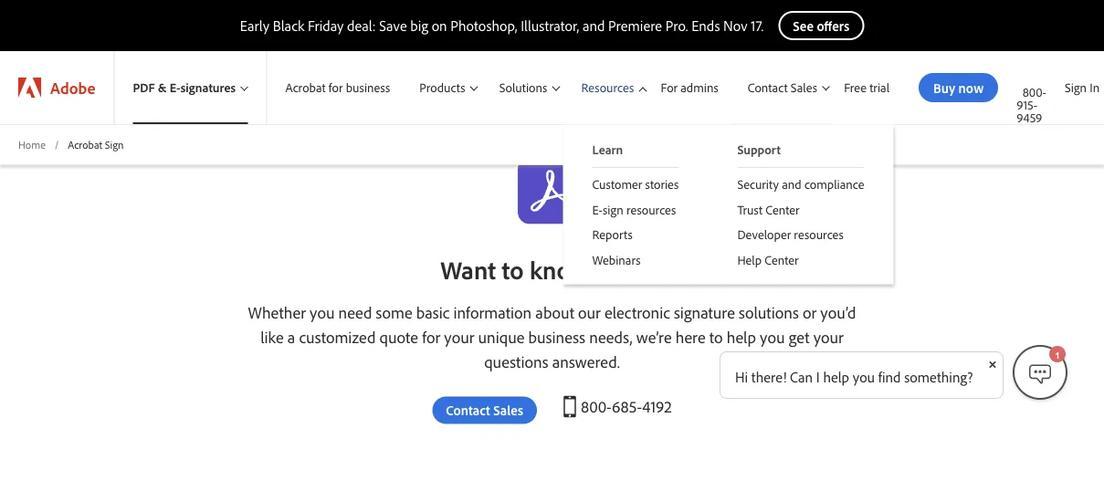 Task type: vqa. For each thing, say whether or not it's contained in the screenshot.
YOU to the bottom
yes



Task type: locate. For each thing, give the bounding box(es) containing it.
contact down questions
[[446, 402, 490, 419]]

acrobat right home
[[68, 137, 102, 151]]

800-
[[1023, 84, 1046, 100], [581, 397, 612, 417]]

ends
[[691, 16, 720, 35]]

webinars
[[592, 252, 641, 268]]

acrobat down black
[[285, 80, 326, 96]]

whether
[[248, 302, 306, 323]]

save
[[379, 16, 407, 35]]

adobe link
[[0, 51, 114, 124]]

0 horizontal spatial contact sales
[[446, 402, 523, 419]]

you
[[310, 302, 335, 323], [760, 327, 785, 347], [853, 368, 875, 386]]

your down "basic"
[[444, 327, 474, 347]]

your
[[444, 327, 474, 347], [813, 327, 844, 347]]

0 horizontal spatial business
[[346, 80, 390, 96]]

security
[[737, 176, 779, 192]]

or
[[803, 302, 817, 323]]

home
[[18, 137, 46, 151]]

2 vertical spatial you
[[853, 368, 875, 386]]

help
[[727, 327, 756, 347], [823, 368, 849, 386]]

here
[[676, 327, 706, 347]]

support
[[737, 142, 781, 158]]

our
[[578, 302, 601, 323]]

1 vertical spatial contact
[[446, 402, 490, 419]]

0 vertical spatial to
[[502, 253, 524, 286]]

sign left "in"
[[1065, 79, 1087, 95]]

1 horizontal spatial sales
[[791, 79, 817, 95]]

resources down trust center link
[[794, 227, 844, 243]]

acrobat sign
[[68, 137, 124, 151]]

1 horizontal spatial contact
[[748, 79, 788, 95]]

1 horizontal spatial to
[[709, 327, 723, 347]]

0 vertical spatial contact
[[748, 79, 788, 95]]

reports
[[592, 227, 633, 243]]

1 vertical spatial help
[[823, 368, 849, 386]]

0 horizontal spatial to
[[502, 253, 524, 286]]

sales down questions
[[493, 402, 523, 419]]

1 vertical spatial 800-
[[581, 397, 612, 417]]

sign
[[1065, 79, 1087, 95], [105, 137, 124, 151]]

products button
[[401, 51, 481, 124]]

0 horizontal spatial your
[[444, 327, 474, 347]]

center up developer resources at top right
[[766, 201, 800, 217]]

signature
[[674, 302, 735, 323]]

contact down the 17.
[[748, 79, 788, 95]]

1 vertical spatial center
[[765, 252, 799, 268]]

0 horizontal spatial 800-
[[581, 397, 612, 417]]

free
[[844, 80, 867, 96]]

pdf & e-signatures
[[133, 80, 236, 96]]

free trial link
[[833, 51, 901, 124]]

customer stories link
[[563, 168, 708, 197]]

center
[[766, 201, 800, 217], [765, 252, 799, 268]]

your down you'd
[[813, 327, 844, 347]]

needs,
[[589, 327, 632, 347]]

trust center link
[[708, 197, 894, 222]]

0 vertical spatial for
[[329, 80, 343, 96]]

compliance
[[804, 176, 864, 192]]

0 vertical spatial acrobat
[[285, 80, 326, 96]]

sign inside button
[[1065, 79, 1087, 95]]

1 horizontal spatial and
[[782, 176, 801, 192]]

1 horizontal spatial 800-
[[1023, 84, 1046, 100]]

0 horizontal spatial e-
[[170, 80, 181, 96]]

black
[[273, 16, 304, 35]]

for admins link
[[650, 51, 729, 124]]

contact sales down questions
[[446, 402, 523, 419]]

photoshop,
[[451, 16, 517, 35]]

e- right &
[[170, 80, 181, 96]]

more?
[[595, 253, 664, 286]]

sales for contact sales popup button
[[791, 79, 817, 95]]

trial
[[870, 80, 890, 96]]

to right here
[[709, 327, 723, 347]]

1 horizontal spatial you
[[760, 327, 785, 347]]

0 vertical spatial center
[[766, 201, 800, 217]]

contact sales inside popup button
[[748, 79, 817, 95]]

security and compliance
[[737, 176, 864, 192]]

1 horizontal spatial contact sales
[[748, 79, 817, 95]]

2 horizontal spatial you
[[853, 368, 875, 386]]

for admins
[[661, 80, 718, 96]]

0 vertical spatial contact sales
[[748, 79, 817, 95]]

resources down stories
[[626, 201, 676, 217]]

to
[[502, 253, 524, 286], [709, 327, 723, 347]]

and left premiere on the right top of page
[[583, 16, 605, 35]]

sales inside popup button
[[791, 79, 817, 95]]

0 horizontal spatial you
[[310, 302, 335, 323]]

something?
[[904, 368, 973, 386]]

0 horizontal spatial contact
[[446, 402, 490, 419]]

1 vertical spatial e-
[[592, 201, 603, 217]]

and up trust center link
[[782, 176, 801, 192]]

0 vertical spatial and
[[583, 16, 605, 35]]

for down "basic"
[[422, 327, 440, 347]]

customer stories
[[592, 176, 679, 192]]

0 vertical spatial help
[[727, 327, 756, 347]]

answered.
[[552, 351, 620, 372]]

1 vertical spatial resources
[[794, 227, 844, 243]]

800- for 685-
[[581, 397, 612, 417]]

want
[[440, 253, 496, 286]]

0 vertical spatial sign
[[1065, 79, 1087, 95]]

acrobat
[[285, 80, 326, 96], [68, 137, 102, 151]]

1 horizontal spatial for
[[422, 327, 440, 347]]

to right want
[[502, 253, 524, 286]]

2 your from the left
[[813, 327, 844, 347]]

0 vertical spatial 800-
[[1023, 84, 1046, 100]]

you down solutions
[[760, 327, 785, 347]]

1 horizontal spatial sign
[[1065, 79, 1087, 95]]

800- up 9459
[[1023, 84, 1046, 100]]

contact inside popup button
[[748, 79, 788, 95]]

resources
[[626, 201, 676, 217], [794, 227, 844, 243]]

business down deal:
[[346, 80, 390, 96]]

1 vertical spatial contact sales
[[446, 402, 523, 419]]

contact sales down the 17.
[[748, 79, 817, 95]]

800- inside 800- 915- 9459
[[1023, 84, 1046, 100]]

nov
[[723, 16, 748, 35]]

sales left free on the top right
[[791, 79, 817, 95]]

hi
[[735, 368, 748, 386]]

unique
[[478, 327, 525, 347]]

1 horizontal spatial your
[[813, 327, 844, 347]]

developer resources
[[737, 227, 844, 243]]

solutions button
[[481, 51, 563, 124]]

pro.
[[666, 16, 688, 35]]

1 vertical spatial sales
[[493, 402, 523, 419]]

you up customized
[[310, 302, 335, 323]]

1 horizontal spatial acrobat
[[285, 80, 326, 96]]

0 horizontal spatial help
[[727, 327, 756, 347]]

business down the about at the bottom of the page
[[528, 327, 585, 347]]

for down the friday
[[329, 80, 343, 96]]

1 vertical spatial for
[[422, 327, 440, 347]]

help down solutions
[[727, 327, 756, 347]]

you left find on the bottom right
[[853, 368, 875, 386]]

0 vertical spatial e-
[[170, 80, 181, 96]]

0 vertical spatial resources
[[626, 201, 676, 217]]

1 vertical spatial sign
[[105, 137, 124, 151]]

1 horizontal spatial resources
[[794, 227, 844, 243]]

1 vertical spatial you
[[760, 327, 785, 347]]

for inside 'whether you need some basic information about our electronic signature solutions or you'd like a customized quote for your unique business needs, we're here to help you get your questions answered.'
[[422, 327, 440, 347]]

contact sales
[[748, 79, 817, 95], [446, 402, 523, 419]]

1 vertical spatial and
[[782, 176, 801, 192]]

e- up reports
[[592, 201, 603, 217]]

1 vertical spatial business
[[528, 327, 585, 347]]

center for trust center
[[766, 201, 800, 217]]

sales
[[791, 79, 817, 95], [493, 402, 523, 419]]

resources inside e-sign resources link
[[626, 201, 676, 217]]

and
[[583, 16, 605, 35], [782, 176, 801, 192]]

whether you need some basic information about our electronic signature solutions or you'd like a customized quote for your unique business needs, we're here to help you get your questions answered.
[[248, 302, 856, 372]]

for
[[661, 80, 678, 96]]

1 vertical spatial acrobat
[[68, 137, 102, 151]]

sign down the "adobe" link
[[105, 137, 124, 151]]

e-sign resources link
[[563, 197, 708, 222]]

e-
[[170, 80, 181, 96], [592, 201, 603, 217]]

0 horizontal spatial sales
[[493, 402, 523, 419]]

0 vertical spatial sales
[[791, 79, 817, 95]]

800-685-4192
[[581, 397, 672, 417]]

free trial
[[844, 80, 890, 96]]

information
[[453, 302, 532, 323]]

0 horizontal spatial sign
[[105, 137, 124, 151]]

to inside 'whether you need some basic information about our electronic signature solutions or you'd like a customized quote for your unique business needs, we're here to help you get your questions answered.'
[[709, 327, 723, 347]]

help right i
[[823, 368, 849, 386]]

business inside 'whether you need some basic information about our electronic signature solutions or you'd like a customized quote for your unique business needs, we're here to help you get your questions answered.'
[[528, 327, 585, 347]]

want to know more?
[[440, 253, 664, 286]]

0 horizontal spatial acrobat
[[68, 137, 102, 151]]

1 horizontal spatial business
[[528, 327, 585, 347]]

800- down answered.
[[581, 397, 612, 417]]

1 vertical spatial to
[[709, 327, 723, 347]]

0 horizontal spatial for
[[329, 80, 343, 96]]

center down developer resources at top right
[[765, 252, 799, 268]]

questions
[[484, 351, 548, 372]]

0 horizontal spatial resources
[[626, 201, 676, 217]]



Task type: describe. For each thing, give the bounding box(es) containing it.
contact for contact sales link
[[446, 402, 490, 419]]

developer
[[737, 227, 791, 243]]

sales for contact sales link
[[493, 402, 523, 419]]

help center link
[[708, 247, 894, 272]]

learn
[[592, 142, 623, 158]]

find
[[878, 368, 901, 386]]

800- 915- 9459
[[1017, 84, 1046, 126]]

contact for contact sales popup button
[[748, 79, 788, 95]]

basic
[[416, 302, 450, 323]]

contact sales link
[[432, 397, 537, 424]]

quote
[[379, 327, 418, 347]]

sign in button
[[1061, 72, 1103, 103]]

reports link
[[563, 222, 708, 247]]

e-sign resources
[[592, 201, 676, 217]]

0 vertical spatial business
[[346, 80, 390, 96]]

e- inside popup button
[[170, 80, 181, 96]]

1 button
[[1013, 345, 1068, 400]]

need
[[338, 302, 372, 323]]

big
[[410, 16, 428, 35]]

we're
[[636, 327, 672, 347]]

800- 915- 9459 link
[[1017, 84, 1046, 126]]

800- for 915-
[[1023, 84, 1046, 100]]

stories
[[645, 176, 679, 192]]

illustrator,
[[521, 16, 579, 35]]

sign in
[[1065, 79, 1100, 95]]

in
[[1090, 79, 1100, 95]]

electronic
[[605, 302, 670, 323]]

about
[[535, 302, 574, 323]]

0 vertical spatial you
[[310, 302, 335, 323]]

acrobat for business
[[285, 80, 390, 96]]

acrobat for acrobat for business
[[285, 80, 326, 96]]

685-
[[612, 397, 642, 417]]

signatures
[[181, 80, 236, 96]]

17.
[[751, 16, 764, 35]]

i
[[816, 368, 820, 386]]

there!
[[751, 368, 787, 386]]

on
[[432, 16, 447, 35]]

early black friday deal: save big on photoshop, illustrator, and premiere pro. ends nov 17.
[[240, 16, 764, 35]]

pdf
[[133, 80, 155, 96]]

1
[[1055, 350, 1060, 360]]

0 horizontal spatial and
[[583, 16, 605, 35]]

915-
[[1017, 97, 1037, 113]]

center for help center
[[765, 252, 799, 268]]

solutions
[[739, 302, 799, 323]]

resources
[[581, 80, 634, 96]]

1 horizontal spatial help
[[823, 368, 849, 386]]

help inside 'whether you need some basic information about our electronic signature solutions or you'd like a customized quote for your unique business needs, we're here to help you get your questions answered.'
[[727, 327, 756, 347]]

1 your from the left
[[444, 327, 474, 347]]

security and compliance link
[[708, 168, 894, 197]]

like
[[260, 327, 284, 347]]

a
[[287, 327, 295, 347]]

admins
[[681, 80, 718, 96]]

you'd
[[820, 302, 856, 323]]

early
[[240, 16, 270, 35]]

products
[[419, 80, 465, 96]]

premiere
[[608, 16, 662, 35]]

some
[[376, 302, 412, 323]]

contact sales button
[[729, 51, 833, 124]]

trust
[[737, 201, 763, 217]]

hi there! can i help you find something?
[[735, 368, 973, 386]]

home link
[[18, 137, 46, 152]]

help
[[737, 252, 762, 268]]

can
[[790, 368, 813, 386]]

1 horizontal spatial e-
[[592, 201, 603, 217]]

&
[[158, 80, 167, 96]]

customer
[[592, 176, 642, 192]]

pdf & e-signatures button
[[115, 51, 266, 124]]

sign
[[603, 201, 623, 217]]

trust center
[[737, 201, 800, 217]]

customized
[[299, 327, 376, 347]]

developer resources link
[[708, 222, 894, 247]]

deal:
[[347, 16, 376, 35]]

adobe
[[50, 77, 95, 98]]

contact sales for contact sales popup button
[[748, 79, 817, 95]]

acrobat for business link
[[267, 51, 401, 124]]

help center
[[737, 252, 799, 268]]

resources inside "developer resources" link
[[794, 227, 844, 243]]

contact sales for contact sales link
[[446, 402, 523, 419]]

solutions
[[499, 80, 547, 96]]

acrobat for acrobat sign
[[68, 137, 102, 151]]

800-685-4192 link
[[559, 396, 672, 418]]

friday
[[308, 16, 344, 35]]

4192
[[642, 397, 672, 417]]

get
[[789, 327, 810, 347]]



